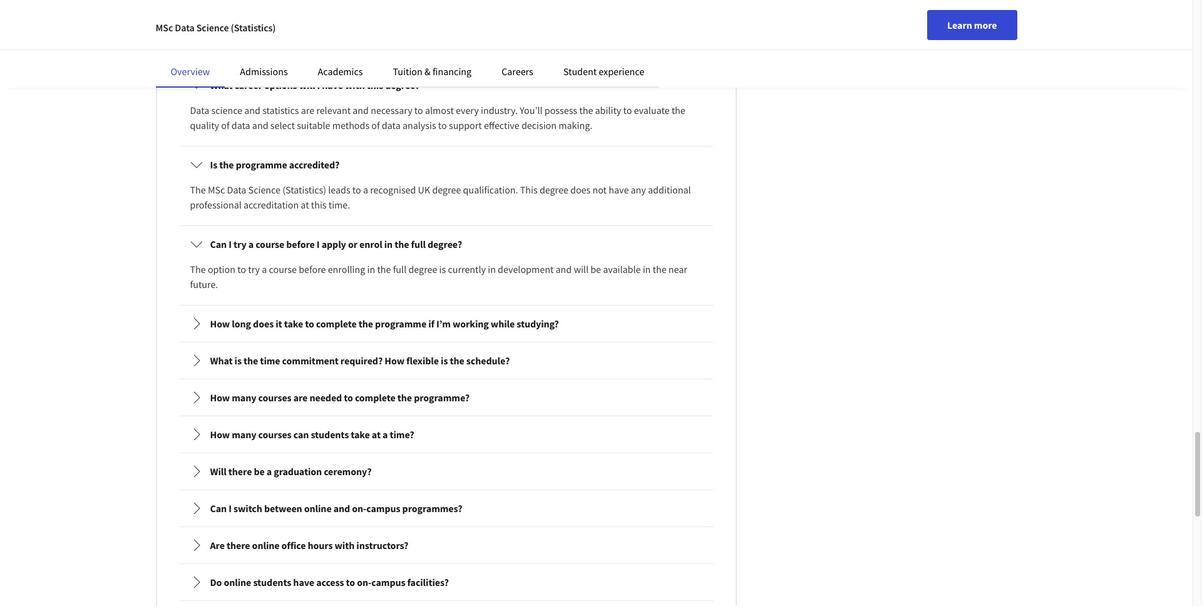 Task type: describe. For each thing, give the bounding box(es) containing it.
necessary
[[371, 104, 412, 116]]

admissions link
[[240, 65, 288, 78]]

will inside the option to try a course before enrolling in the full degree is currently in development and will be available in the near future.
[[574, 263, 589, 275]]

i left apply at the top of page
[[317, 238, 320, 250]]

try inside dropdown button
[[234, 238, 246, 250]]

what is the time commitment required? how flexible is the schedule?‎ button
[[180, 343, 712, 378]]

to inside the option to try a course before enrolling in the full degree is currently in development and will be available in the near future.
[[237, 263, 246, 275]]

enrol
[[359, 238, 382, 250]]

if
[[428, 317, 434, 330]]

do
[[210, 576, 222, 589]]

a inside the msc data science (statistics) leads to a recognised uk degree qualification. this degree does not have any additional professional accreditation at this time.
[[363, 183, 368, 196]]

additional
[[648, 183, 691, 196]]

do online students have access to on-campus facilities?‎ button
[[180, 565, 712, 600]]

is right the flexible
[[441, 354, 448, 367]]

2 horizontal spatial online
[[304, 502, 332, 515]]

i down academics
[[317, 79, 320, 91]]

standard
[[290, 24, 328, 37]]

course inside the option to try a course before enrolling in the full degree is currently in development and will be available in the near future.
[[269, 263, 297, 275]]

leads
[[328, 183, 350, 196]]

more
[[974, 19, 997, 31]]

is inside the option to try a course before enrolling in the full degree is currently in development and will be available in the near future.
[[439, 263, 446, 275]]

graduates will receive a standard university of leeds certificate. the certificate will be identical to those awarded for on- campus study, and won't mention coursera.‎
[[190, 24, 688, 52]]

what career options will i have with this degree?‎
[[210, 79, 420, 91]]

to right it
[[305, 317, 314, 330]]

0 vertical spatial with
[[345, 79, 365, 91]]

will there be a graduation ceremony?‎
[[210, 465, 372, 478]]

overview
[[171, 65, 210, 78]]

time
[[260, 354, 280, 367]]

studying?
[[517, 317, 559, 330]]

be inside graduates will receive a standard university of leeds certificate. the certificate will be identical to those awarded for on- campus study, and won't mention coursera.‎
[[535, 24, 546, 37]]

a left the time?‎
[[383, 428, 388, 441]]

campus inside graduates will receive a standard university of leeds certificate. the certificate will be identical to those awarded for on- campus study, and won't mention coursera.‎
[[190, 39, 223, 52]]

1 horizontal spatial programme
[[375, 317, 426, 330]]

the right is
[[219, 158, 234, 171]]

and left select
[[252, 119, 268, 131]]

the up the time?‎
[[397, 391, 412, 404]]

you'll
[[520, 104, 543, 116]]

this inside the msc data science (statistics) leads to a recognised uk degree qualification. this degree does not have any additional professional accreditation at this time.
[[311, 198, 327, 211]]

can for can i switch between online and on-campus programmes?‎
[[210, 502, 227, 515]]

a inside graduates will receive a standard university of leeds certificate. the certificate will be identical to those awarded for on- campus study, and won't mention coursera.‎
[[283, 24, 288, 37]]

1 data from the left
[[232, 119, 250, 131]]

are inside data science and statistics are relevant and necessary to almost every industry. you'll possess the ability to evaluate the quality of data and select suitable methods of data analysis to support effective decision making.
[[301, 104, 314, 116]]

what for what career options will i have with this degree?‎
[[210, 79, 233, 91]]

0 horizontal spatial science
[[196, 21, 229, 34]]

complete for take
[[316, 317, 357, 330]]

how long does it take to complete the programme if i'm working while studying?
[[210, 317, 559, 330]]

the for is the programme accredited?
[[190, 183, 206, 196]]

hours
[[308, 539, 333, 552]]

and up methods
[[353, 104, 369, 116]]

not
[[593, 183, 607, 196]]

msc inside the msc data science (statistics) leads to a recognised uk degree qualification. this degree does not have any additional professional accreditation at this time.
[[208, 183, 225, 196]]

ability
[[595, 104, 621, 116]]

relevant
[[316, 104, 351, 116]]

what career options will i have with this degree?‎ button
[[180, 68, 712, 103]]

have inside the msc data science (statistics) leads to a recognised uk degree qualification. this degree does not have any additional professional accreditation at this time.
[[609, 183, 629, 196]]

to down almost
[[438, 119, 447, 131]]

student experience link
[[563, 65, 644, 78]]

methods
[[332, 119, 369, 131]]

can i switch between online and on-campus programmes?‎ button
[[180, 491, 712, 526]]

take inside how many courses can students take at a time?‎ dropdown button
[[351, 428, 370, 441]]

is left time at the left of the page
[[235, 354, 242, 367]]

there for will
[[228, 465, 252, 478]]

effective
[[484, 119, 520, 131]]

(statistics) inside the msc data science (statistics) leads to a recognised uk degree qualification. this degree does not have any additional professional accreditation at this time.
[[282, 183, 326, 196]]

campus for do online students have access to on-campus facilities?‎
[[371, 576, 405, 589]]

at inside dropdown button
[[372, 428, 381, 441]]

to inside graduates will receive a standard university of leeds certificate. the certificate will be identical to those awarded for on- campus study, and won't mention coursera.‎
[[586, 24, 595, 37]]

for
[[661, 24, 672, 37]]

i up option
[[229, 238, 232, 250]]

the inside graduates will receive a standard university of leeds certificate. the certificate will be identical to those awarded for on- campus study, and won't mention coursera.‎
[[457, 24, 473, 37]]

accreditation
[[244, 198, 299, 211]]

the down enrol on the top of page
[[377, 263, 391, 275]]

accredited?
[[289, 158, 340, 171]]

time.
[[329, 198, 350, 211]]

degree?‎ inside dropdown button
[[428, 238, 462, 250]]

future.
[[190, 278, 218, 290]]

0 horizontal spatial msc
[[156, 21, 173, 34]]

in right currently
[[488, 263, 496, 275]]

academics link
[[318, 65, 363, 78]]

to up analysis
[[414, 104, 423, 116]]

working
[[453, 317, 489, 330]]

how many courses are needed to complete the programme?‎
[[210, 391, 470, 404]]

learn
[[947, 19, 972, 31]]

does inside dropdown button
[[253, 317, 274, 330]]

programmes?‎
[[402, 502, 462, 515]]

of inside graduates will receive a standard university of leeds certificate. the certificate will be identical to those awarded for on- campus study, and won't mention coursera.‎
[[374, 24, 382, 37]]

overview link
[[171, 65, 210, 78]]

coursera.‎
[[334, 39, 374, 52]]

in right enrolling
[[367, 263, 375, 275]]

quality
[[190, 119, 219, 131]]

on- for facilities?‎
[[357, 576, 371, 589]]

analysis
[[403, 119, 436, 131]]

of down science
[[221, 119, 230, 131]]

schedule?‎
[[466, 354, 510, 367]]

receive
[[252, 24, 281, 37]]

msc data science (statistics)
[[156, 21, 276, 34]]

mention
[[296, 39, 332, 52]]

of down 'necessary'
[[371, 119, 380, 131]]

0 vertical spatial programme
[[236, 158, 287, 171]]

will
[[210, 465, 226, 478]]

professional
[[190, 198, 242, 211]]

tuition
[[393, 65, 423, 78]]

programme?‎
[[414, 391, 470, 404]]

degree right the this
[[540, 183, 568, 196]]

can i try a course before i apply or enrol in the full degree?‎ button
[[180, 227, 712, 262]]

in inside dropdown button
[[384, 238, 393, 250]]

how long does it take to complete the programme if i'm working while studying? button
[[180, 306, 712, 341]]

how for how many courses can students take at a time?‎
[[210, 428, 230, 441]]

will right certificate
[[518, 24, 533, 37]]

be inside the option to try a course before enrolling in the full degree is currently in development and will be available in the near future.
[[591, 263, 601, 275]]

there for are
[[227, 539, 250, 552]]

the left time at the left of the page
[[244, 354, 258, 367]]

ceremony?‎
[[324, 465, 372, 478]]

financing
[[433, 65, 472, 78]]

qualification.
[[463, 183, 518, 196]]

before inside the option to try a course before enrolling in the full degree is currently in development and will be available in the near future.
[[299, 263, 326, 275]]

evaluate
[[634, 104, 670, 116]]

between
[[264, 502, 302, 515]]

decision
[[522, 119, 557, 131]]

2 data from the left
[[382, 119, 401, 131]]

before inside dropdown button
[[286, 238, 315, 250]]

can i switch between online and on-campus programmes?‎
[[210, 502, 462, 515]]

career
[[235, 79, 262, 91]]

while
[[491, 317, 515, 330]]

making.
[[559, 119, 592, 131]]

won't
[[270, 39, 294, 52]]

to inside the msc data science (statistics) leads to a recognised uk degree qualification. this degree does not have any additional professional accreditation at this time.
[[352, 183, 361, 196]]

enrolling
[[328, 263, 365, 275]]

can for can i try a course before i apply or enrol in the full degree?‎
[[210, 238, 227, 250]]

currently
[[448, 263, 486, 275]]

is the programme accredited?
[[210, 158, 340, 171]]

available
[[603, 263, 641, 275]]

be inside dropdown button
[[254, 465, 265, 478]]

is
[[210, 158, 217, 171]]

and down 'career'
[[244, 104, 260, 116]]

will up study,
[[235, 24, 250, 37]]

how many courses are needed to complete the programme?‎ button
[[180, 380, 712, 415]]

data science and statistics are relevant and necessary to almost every industry. you'll possess the ability to evaluate the quality of data and select suitable methods of data analysis to support effective decision making.
[[190, 104, 685, 131]]

apply
[[322, 238, 346, 250]]

certificate.
[[411, 24, 455, 37]]

the inside dropdown button
[[395, 238, 409, 250]]



Task type: locate. For each thing, give the bounding box(es) containing it.
the option to try a course before enrolling in the full degree is currently in development and will be available in the near future.
[[190, 263, 687, 290]]

0 horizontal spatial does
[[253, 317, 274, 330]]

0 vertical spatial degree?‎
[[385, 79, 420, 91]]

how many courses can students take at a time?‎ button
[[180, 417, 712, 452]]

1 vertical spatial what
[[210, 354, 233, 367]]

1 horizontal spatial be
[[535, 24, 546, 37]]

how inside how many courses can students take at a time?‎ dropdown button
[[210, 428, 230, 441]]

1 vertical spatial (statistics)
[[282, 183, 326, 196]]

1 what from the top
[[210, 79, 233, 91]]

complete up what is the time commitment required? how flexible is the schedule?‎
[[316, 317, 357, 330]]

on- for programmes?‎
[[352, 502, 366, 515]]

can inside can i switch between online and on-campus programmes?‎ dropdown button
[[210, 502, 227, 515]]

take up ceremony?‎
[[351, 428, 370, 441]]

1 vertical spatial degree?‎
[[428, 238, 462, 250]]

1 vertical spatial programme
[[375, 317, 426, 330]]

course
[[256, 238, 284, 250], [269, 263, 297, 275]]

the inside the option to try a course before enrolling in the full degree is currently in development and will be available in the near future.
[[190, 263, 206, 275]]

1 vertical spatial many
[[232, 428, 256, 441]]

can
[[293, 428, 309, 441]]

1 horizontal spatial at
[[372, 428, 381, 441]]

0 vertical spatial complete
[[316, 317, 357, 330]]

1 horizontal spatial (statistics)
[[282, 183, 326, 196]]

how inside the what is the time commitment required? how flexible is the schedule?‎ dropdown button
[[385, 354, 404, 367]]

course down accreditation
[[256, 238, 284, 250]]

can i try a course before i apply or enrol in the full degree?‎
[[210, 238, 462, 250]]

2 vertical spatial have
[[293, 576, 314, 589]]

a inside dropdown button
[[248, 238, 254, 250]]

the up "professional"
[[190, 183, 206, 196]]

2 can from the top
[[210, 502, 227, 515]]

the inside the msc data science (statistics) leads to a recognised uk degree qualification. this degree does not have any additional professional accreditation at this time.
[[190, 183, 206, 196]]

0 vertical spatial can
[[210, 238, 227, 250]]

a inside the option to try a course before enrolling in the full degree is currently in development and will be available in the near future.
[[262, 263, 267, 275]]

uk
[[418, 183, 430, 196]]

how inside how many courses are needed to complete the programme?‎ dropdown button
[[210, 391, 230, 404]]

support
[[449, 119, 482, 131]]

courses for can
[[258, 428, 292, 441]]

science
[[211, 104, 242, 116]]

every
[[456, 104, 479, 116]]

required?
[[341, 354, 383, 367]]

to right leads
[[352, 183, 361, 196]]

recognised
[[370, 183, 416, 196]]

on- right for
[[674, 24, 688, 37]]

how inside how long does it take to complete the programme if i'm working while studying? dropdown button
[[210, 317, 230, 330]]

1 vertical spatial courses
[[258, 428, 292, 441]]

0 horizontal spatial programme
[[236, 158, 287, 171]]

the
[[457, 24, 473, 37], [190, 183, 206, 196], [190, 263, 206, 275]]

take right it
[[284, 317, 303, 330]]

can
[[210, 238, 227, 250], [210, 502, 227, 515]]

this up 'necessary'
[[367, 79, 383, 91]]

are inside dropdown button
[[293, 391, 308, 404]]

campus up instructors?‎
[[366, 502, 400, 515]]

campus for can i switch between online and on-campus programmes?‎
[[366, 502, 400, 515]]

1 courses from the top
[[258, 391, 292, 404]]

0 horizontal spatial data
[[232, 119, 250, 131]]

select
[[270, 119, 295, 131]]

in right available
[[643, 263, 651, 275]]

0 vertical spatial full
[[411, 238, 426, 250]]

awarded
[[622, 24, 659, 37]]

1 vertical spatial with
[[335, 539, 355, 552]]

in right enrol on the top of page
[[384, 238, 393, 250]]

1 horizontal spatial data
[[382, 119, 401, 131]]

facilities?‎
[[407, 576, 449, 589]]

data inside data science and statistics are relevant and necessary to almost every industry. you'll possess the ability to evaluate the quality of data and select suitable methods of data analysis to support effective decision making.
[[190, 104, 209, 116]]

data up "professional"
[[227, 183, 246, 196]]

1 vertical spatial students
[[253, 576, 291, 589]]

0 vertical spatial this
[[367, 79, 383, 91]]

0 vertical spatial does
[[570, 183, 591, 196]]

1 vertical spatial full
[[393, 263, 407, 275]]

0 horizontal spatial full
[[393, 263, 407, 275]]

data down science
[[232, 119, 250, 131]]

1 horizontal spatial take
[[351, 428, 370, 441]]

1 horizontal spatial full
[[411, 238, 426, 250]]

1 horizontal spatial science
[[248, 183, 281, 196]]

what inside what career options will i have with this degree?‎ dropdown button
[[210, 79, 233, 91]]

a up won't
[[283, 24, 288, 37]]

0 vertical spatial courses
[[258, 391, 292, 404]]

0 vertical spatial science
[[196, 21, 229, 34]]

there right will
[[228, 465, 252, 478]]

the for can i try a course before i apply or enrol in the full degree?‎
[[190, 263, 206, 275]]

will right options at the left top of the page
[[299, 79, 315, 91]]

0 vertical spatial data
[[175, 21, 195, 34]]

the right evaluate
[[672, 104, 685, 116]]

1 can from the top
[[210, 238, 227, 250]]

experience
[[599, 65, 644, 78]]

at right accreditation
[[301, 198, 309, 211]]

does
[[570, 183, 591, 196], [253, 317, 274, 330]]

how many courses can students take at a time?‎
[[210, 428, 414, 441]]

1 vertical spatial data
[[190, 104, 209, 116]]

1 vertical spatial be
[[591, 263, 601, 275]]

can left switch
[[210, 502, 227, 515]]

2 vertical spatial online
[[224, 576, 251, 589]]

0 vertical spatial take
[[284, 317, 303, 330]]

and down ceremony?‎
[[334, 502, 350, 515]]

the left certificate
[[457, 24, 473, 37]]

study,
[[225, 39, 250, 52]]

to left those
[[586, 24, 595, 37]]

0 horizontal spatial students
[[253, 576, 291, 589]]

(statistics)
[[231, 21, 276, 34], [282, 183, 326, 196]]

(statistics) down accredited?
[[282, 183, 326, 196]]

1 vertical spatial the
[[190, 183, 206, 196]]

the up making. at the top of the page
[[579, 104, 593, 116]]

1 vertical spatial have
[[609, 183, 629, 196]]

and down receive
[[252, 39, 268, 52]]

certificate
[[475, 24, 516, 37]]

i left switch
[[229, 502, 232, 515]]

2 horizontal spatial be
[[591, 263, 601, 275]]

leeds
[[384, 24, 409, 37]]

0 horizontal spatial have
[[293, 576, 314, 589]]

0 vertical spatial campus
[[190, 39, 223, 52]]

can up option
[[210, 238, 227, 250]]

science inside the msc data science (statistics) leads to a recognised uk degree qualification. this degree does not have any additional professional accreditation at this time.
[[248, 183, 281, 196]]

a right leads
[[363, 183, 368, 196]]

flexible
[[406, 354, 439, 367]]

2 vertical spatial be
[[254, 465, 265, 478]]

courses inside how many courses are needed to complete the programme?‎ dropdown button
[[258, 391, 292, 404]]

what is the time commitment required? how flexible is the schedule?‎
[[210, 354, 510, 367]]

programme up accreditation
[[236, 158, 287, 171]]

is the programme accredited? button
[[180, 147, 712, 182]]

and inside the option to try a course before enrolling in the full degree is currently in development and will be available in the near future.
[[556, 263, 572, 275]]

1 vertical spatial course
[[269, 263, 297, 275]]

to
[[586, 24, 595, 37], [414, 104, 423, 116], [623, 104, 632, 116], [438, 119, 447, 131], [352, 183, 361, 196], [237, 263, 246, 275], [305, 317, 314, 330], [344, 391, 353, 404], [346, 576, 355, 589]]

are there online office hours with instructors?‎ button
[[180, 528, 712, 563]]

1 vertical spatial complete
[[355, 391, 396, 404]]

programme left if
[[375, 317, 426, 330]]

to right the access
[[346, 576, 355, 589]]

campus down graduates
[[190, 39, 223, 52]]

are left needed
[[293, 391, 308, 404]]

learn more
[[947, 19, 997, 31]]

1 vertical spatial does
[[253, 317, 274, 330]]

0 vertical spatial the
[[457, 24, 473, 37]]

on-
[[674, 24, 688, 37], [352, 502, 366, 515], [357, 576, 371, 589]]

degree?‎ inside dropdown button
[[385, 79, 420, 91]]

courses inside how many courses can students take at a time?‎ dropdown button
[[258, 428, 292, 441]]

1 vertical spatial there
[[227, 539, 250, 552]]

on- right the access
[[357, 576, 371, 589]]

try right option
[[248, 263, 260, 275]]

can inside can i try a course before i apply or enrol in the full degree?‎ dropdown button
[[210, 238, 227, 250]]

course inside dropdown button
[[256, 238, 284, 250]]

have right not
[[609, 183, 629, 196]]

there
[[228, 465, 252, 478], [227, 539, 250, 552]]

0 vertical spatial have
[[322, 79, 343, 91]]

1 horizontal spatial have
[[322, 79, 343, 91]]

0 vertical spatial online
[[304, 502, 332, 515]]

long
[[232, 317, 251, 330]]

1 vertical spatial try
[[248, 263, 260, 275]]

course up it
[[269, 263, 297, 275]]

many for how many courses are needed to complete the programme?‎
[[232, 391, 256, 404]]

on- inside graduates will receive a standard university of leeds certificate. the certificate will be identical to those awarded for on- campus study, and won't mention coursera.‎
[[674, 24, 688, 37]]

take inside how long does it take to complete the programme if i'm working while studying? dropdown button
[[284, 317, 303, 330]]

statistics
[[262, 104, 299, 116]]

1 vertical spatial msc
[[208, 183, 225, 196]]

and inside dropdown button
[[334, 502, 350, 515]]

the left the schedule?‎
[[450, 354, 464, 367]]

courses left can
[[258, 428, 292, 441]]

0 vertical spatial before
[[286, 238, 315, 250]]

the right enrol on the top of page
[[395, 238, 409, 250]]

full inside the option to try a course before enrolling in the full degree is currently in development and will be available in the near future.
[[393, 263, 407, 275]]

courses
[[258, 391, 292, 404], [258, 428, 292, 441]]

0 vertical spatial are
[[301, 104, 314, 116]]

time?‎
[[390, 428, 414, 441]]

be left available
[[591, 263, 601, 275]]

try inside the option to try a course before enrolling in the full degree is currently in development and will be available in the near future.
[[248, 263, 260, 275]]

degree down can i try a course before i apply or enrol in the full degree?‎ dropdown button
[[409, 263, 437, 275]]

have down academics link
[[322, 79, 343, 91]]

this inside dropdown button
[[367, 79, 383, 91]]

graduates
[[190, 24, 233, 37]]

will there be a graduation ceremony?‎ button
[[180, 454, 712, 489]]

student
[[563, 65, 597, 78]]

0 vertical spatial (statistics)
[[231, 21, 276, 34]]

data
[[175, 21, 195, 34], [190, 104, 209, 116], [227, 183, 246, 196]]

online right "do"
[[224, 576, 251, 589]]

data inside the msc data science (statistics) leads to a recognised uk degree qualification. this degree does not have any additional professional accreditation at this time.
[[227, 183, 246, 196]]

1 vertical spatial science
[[248, 183, 281, 196]]

on- down ceremony?‎
[[352, 502, 366, 515]]

it
[[276, 317, 282, 330]]

how
[[210, 317, 230, 330], [385, 354, 404, 367], [210, 391, 230, 404], [210, 428, 230, 441]]

identical
[[548, 24, 584, 37]]

this
[[520, 183, 538, 196]]

academics
[[318, 65, 363, 78]]

1 horizontal spatial online
[[252, 539, 280, 552]]

degree?‎ up the option to try a course before enrolling in the full degree is currently in development and will be available in the near future. at the top
[[428, 238, 462, 250]]

be left identical
[[535, 24, 546, 37]]

online right between
[[304, 502, 332, 515]]

0 vertical spatial at
[[301, 198, 309, 211]]

i'm
[[436, 317, 451, 330]]

complete down required?
[[355, 391, 396, 404]]

will
[[235, 24, 250, 37], [518, 24, 533, 37], [299, 79, 315, 91], [574, 263, 589, 275]]

1 vertical spatial at
[[372, 428, 381, 441]]

0 horizontal spatial try
[[234, 238, 246, 250]]

of left leeds
[[374, 24, 382, 37]]

1 vertical spatial campus
[[366, 502, 400, 515]]

complete for needed
[[355, 391, 396, 404]]

0 horizontal spatial at
[[301, 198, 309, 211]]

0 vertical spatial students
[[311, 428, 349, 441]]

courses for are
[[258, 391, 292, 404]]

2 what from the top
[[210, 354, 233, 367]]

those
[[597, 24, 620, 37]]

of
[[374, 24, 382, 37], [221, 119, 230, 131], [371, 119, 380, 131]]

to right option
[[237, 263, 246, 275]]

careers
[[502, 65, 533, 78]]

0 horizontal spatial take
[[284, 317, 303, 330]]

0 vertical spatial there
[[228, 465, 252, 478]]

full up the option to try a course before enrolling in the full degree is currently in development and will be available in the near future. at the top
[[411, 238, 426, 250]]

and inside graduates will receive a standard university of leeds certificate. the certificate will be identical to those awarded for on- campus study, and won't mention coursera.‎
[[252, 39, 268, 52]]

1 vertical spatial can
[[210, 502, 227, 515]]

1 horizontal spatial does
[[570, 183, 591, 196]]

1 vertical spatial online
[[252, 539, 280, 552]]

2 vertical spatial the
[[190, 263, 206, 275]]

are up suitable at top
[[301, 104, 314, 116]]

online left office
[[252, 539, 280, 552]]

0 vertical spatial msc
[[156, 21, 173, 34]]

0 horizontal spatial degree?‎
[[385, 79, 420, 91]]

2 horizontal spatial have
[[609, 183, 629, 196]]

msc up "professional"
[[208, 183, 225, 196]]

the left near
[[653, 263, 667, 275]]

at
[[301, 198, 309, 211], [372, 428, 381, 441]]

list item
[[179, 600, 713, 606]]

commitment
[[282, 354, 339, 367]]

2 vertical spatial on-
[[357, 576, 371, 589]]

option
[[208, 263, 235, 275]]

careers link
[[502, 65, 533, 78]]

campus down instructors?‎
[[371, 576, 405, 589]]

try up option
[[234, 238, 246, 250]]

a left graduation
[[267, 465, 272, 478]]

1 horizontal spatial degree?‎
[[428, 238, 462, 250]]

at inside the msc data science (statistics) leads to a recognised uk degree qualification. this degree does not have any additional professional accreditation at this time.
[[301, 198, 309, 211]]

development
[[498, 263, 554, 275]]

how for how long does it take to complete the programme if i'm working while studying?
[[210, 317, 230, 330]]

0 vertical spatial try
[[234, 238, 246, 250]]

0 horizontal spatial be
[[254, 465, 265, 478]]

0 vertical spatial many
[[232, 391, 256, 404]]

2 vertical spatial data
[[227, 183, 246, 196]]

what inside the what is the time commitment required? how flexible is the schedule?‎ dropdown button
[[210, 354, 233, 367]]

the up required?
[[359, 317, 373, 330]]

0 horizontal spatial this
[[311, 198, 327, 211]]

0 vertical spatial course
[[256, 238, 284, 250]]

university
[[330, 24, 372, 37]]

before down apply at the top of page
[[299, 263, 326, 275]]

0 vertical spatial on-
[[674, 24, 688, 37]]

1 vertical spatial this
[[311, 198, 327, 211]]

suitable
[[297, 119, 330, 131]]

1 horizontal spatial this
[[367, 79, 383, 91]]

students down office
[[253, 576, 291, 589]]

data
[[232, 119, 250, 131], [382, 119, 401, 131]]

a down accreditation
[[248, 238, 254, 250]]

students right can
[[311, 428, 349, 441]]

0 horizontal spatial (statistics)
[[231, 21, 276, 34]]

many for how many courses can students take at a time?‎
[[232, 428, 256, 441]]

to right ability
[[623, 104, 632, 116]]

have left the access
[[293, 576, 314, 589]]

are there online office hours with instructors?‎
[[210, 539, 409, 552]]

2 courses from the top
[[258, 428, 292, 441]]

the up future.
[[190, 263, 206, 275]]

do online students have access to on-campus facilities?‎
[[210, 576, 449, 589]]

at left the time?‎
[[372, 428, 381, 441]]

1 horizontal spatial students
[[311, 428, 349, 441]]

1 vertical spatial take
[[351, 428, 370, 441]]

0 vertical spatial what
[[210, 79, 233, 91]]

students
[[311, 428, 349, 441], [253, 576, 291, 589]]

how for how many courses are needed to complete the programme?‎
[[210, 391, 230, 404]]

are
[[210, 539, 225, 552]]

1 many from the top
[[232, 391, 256, 404]]

0 vertical spatial be
[[535, 24, 546, 37]]

1 vertical spatial before
[[299, 263, 326, 275]]

0 horizontal spatial online
[[224, 576, 251, 589]]

what for what is the time commitment required? how flexible is the schedule?‎
[[210, 354, 233, 367]]

office
[[281, 539, 306, 552]]

what down long
[[210, 354, 233, 367]]

1 vertical spatial on-
[[352, 502, 366, 515]]

degree right uk
[[432, 183, 461, 196]]

2 many from the top
[[232, 428, 256, 441]]

degree?‎ down tuition
[[385, 79, 420, 91]]

1 horizontal spatial try
[[248, 263, 260, 275]]

will left available
[[574, 263, 589, 275]]

does left not
[[570, 183, 591, 196]]

a right option
[[262, 263, 267, 275]]

switch
[[234, 502, 262, 515]]

msc left graduates
[[156, 21, 173, 34]]

science up accreditation
[[248, 183, 281, 196]]

this left time.
[[311, 198, 327, 211]]

student experience
[[563, 65, 644, 78]]

1 vertical spatial are
[[293, 391, 308, 404]]

instructors?‎
[[356, 539, 409, 552]]

does inside the msc data science (statistics) leads to a recognised uk degree qualification. this degree does not have any additional professional accreditation at this time.
[[570, 183, 591, 196]]

full inside dropdown button
[[411, 238, 426, 250]]

what
[[210, 79, 233, 91], [210, 354, 233, 367]]

tuition & financing link
[[393, 65, 472, 78]]

degree inside the option to try a course before enrolling in the full degree is currently in development and will be available in the near future.
[[409, 263, 437, 275]]

with down academics
[[345, 79, 365, 91]]

learn more button
[[927, 10, 1017, 40]]

2 vertical spatial campus
[[371, 576, 405, 589]]

data up overview link
[[175, 21, 195, 34]]

admissions
[[240, 65, 288, 78]]

try
[[234, 238, 246, 250], [248, 263, 260, 275]]

1 horizontal spatial msc
[[208, 183, 225, 196]]

will inside what career options will i have with this degree?‎ dropdown button
[[299, 79, 315, 91]]

to right needed
[[344, 391, 353, 404]]



Task type: vqa. For each thing, say whether or not it's contained in the screenshot.
84 link
no



